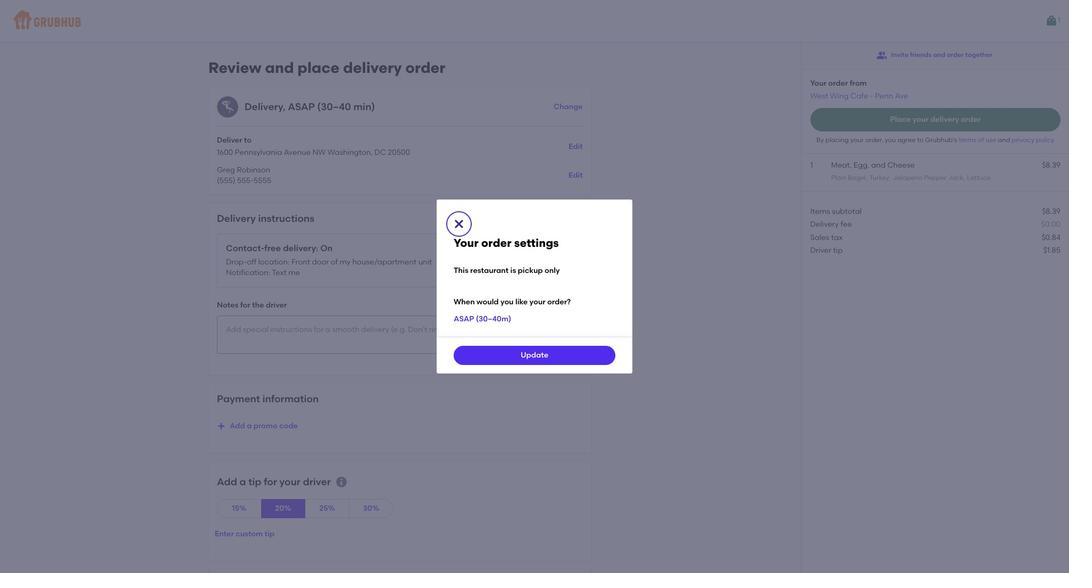 Task type: locate. For each thing, give the bounding box(es) containing it.
1 horizontal spatial driver
[[303, 476, 331, 488]]

2 edit from the top
[[569, 171, 583, 180]]

add for add a tip for your driver
[[217, 476, 237, 488]]

of left my
[[331, 257, 338, 267]]

1 horizontal spatial 1
[[1058, 16, 1061, 25]]

1 horizontal spatial for
[[264, 476, 277, 488]]

2 horizontal spatial tip
[[834, 246, 843, 255]]

$8.39 for $8.39
[[1042, 207, 1061, 216]]

delivery up front
[[283, 243, 316, 253]]

0 vertical spatial edit button
[[569, 137, 583, 156]]

place
[[298, 59, 340, 77]]

of inside contact-free delivery : on drop-off location: front door of my house/apartment unit notification: text me
[[331, 257, 338, 267]]

asap inside button
[[454, 314, 474, 323]]

0 horizontal spatial svg image
[[217, 422, 225, 430]]

jack
[[948, 174, 964, 181]]

promo
[[254, 421, 278, 430]]

your order from west wing cafe - penn ave
[[811, 79, 909, 100]]

delivery up the grubhub's
[[931, 115, 960, 124]]

and inside invite friends and order together button
[[933, 51, 946, 59]]

1 horizontal spatial your
[[811, 79, 827, 88]]

1 horizontal spatial you
[[885, 136, 896, 144]]

grubhub's
[[925, 136, 958, 144]]

0 vertical spatial change button
[[554, 97, 583, 116]]

asap left (30–40
[[288, 100, 315, 113]]

svg image inside add a promo code button
[[217, 422, 225, 430]]

driver right the the
[[266, 301, 287, 310]]

1 vertical spatial a
[[240, 476, 246, 488]]

notes for the driver
[[217, 301, 287, 310]]

0 horizontal spatial tip
[[248, 476, 261, 488]]

(30–40
[[317, 100, 351, 113]]

meat,
[[831, 161, 852, 170]]

1 vertical spatial ,
[[371, 148, 373, 157]]

friends
[[910, 51, 932, 59]]

contact-free delivery : on drop-off location: front door of my house/apartment unit notification: text me
[[226, 243, 432, 277]]

asap (30–40m)
[[454, 314, 511, 323]]

tip inside button
[[265, 529, 275, 538]]

0 horizontal spatial ,
[[283, 100, 286, 113]]

a left promo
[[247, 421, 252, 430]]

add down payment
[[230, 421, 245, 430]]

2 $8.39 from the top
[[1042, 207, 1061, 216]]

items
[[811, 207, 831, 216]]

0 horizontal spatial a
[[240, 476, 246, 488]]

washington
[[328, 148, 371, 157]]

0 vertical spatial add
[[230, 421, 245, 430]]

like
[[516, 298, 528, 307]]

edit
[[569, 142, 583, 151], [569, 171, 583, 180]]

a up 15% at the left of the page
[[240, 476, 246, 488]]

driver tip
[[811, 246, 843, 255]]

:
[[316, 243, 318, 253]]

0 vertical spatial your
[[811, 79, 827, 88]]

your inside your order from west wing cafe - penn ave
[[811, 79, 827, 88]]

(555)
[[217, 176, 235, 185]]

0 horizontal spatial you
[[501, 298, 514, 307]]

text
[[272, 268, 287, 277]]

you left like
[[501, 298, 514, 307]]

penn
[[875, 91, 894, 100]]

1 vertical spatial svg image
[[217, 422, 225, 430]]

your
[[913, 115, 929, 124], [851, 136, 864, 144], [530, 298, 546, 307], [280, 476, 301, 488]]

asap down when
[[454, 314, 474, 323]]

for up 20%
[[264, 476, 277, 488]]

delivery icon image
[[217, 96, 238, 117]]

and up turkey
[[872, 161, 886, 170]]

you right order,
[[885, 136, 896, 144]]

deliver to 1600 pennsylvania avenue nw washington , dc 20500
[[217, 136, 410, 157]]

add up 15% at the left of the page
[[217, 476, 237, 488]]

wing
[[830, 91, 849, 100]]

, up avenue
[[283, 100, 286, 113]]

1 vertical spatial you
[[501, 298, 514, 307]]

asap (30–40m) button
[[454, 310, 511, 329]]

0 vertical spatial edit
[[569, 142, 583, 151]]

$1.85
[[1044, 246, 1061, 255]]

edit for greg robinson (555) 555-5555
[[569, 171, 583, 180]]

-
[[870, 91, 874, 100]]

5555
[[254, 176, 271, 185]]

1 inside button
[[1058, 16, 1061, 25]]

your up west
[[811, 79, 827, 88]]

notification:
[[226, 268, 270, 277]]

$8.39 up $0.00
[[1042, 207, 1061, 216]]

1 horizontal spatial svg image
[[335, 475, 348, 488]]

2 vertical spatial tip
[[265, 529, 275, 538]]

and right "friends"
[[933, 51, 946, 59]]

for left the the
[[240, 301, 250, 310]]

tip
[[834, 246, 843, 255], [248, 476, 261, 488], [265, 529, 275, 538]]

1 vertical spatial edit
[[569, 171, 583, 180]]

change button for drop-off location:
[[545, 251, 574, 270]]

0 vertical spatial change
[[554, 102, 583, 111]]

0 vertical spatial for
[[240, 301, 250, 310]]

driver
[[811, 246, 832, 255]]

1 vertical spatial change button
[[545, 251, 574, 270]]

svg image up this
[[453, 218, 466, 230]]

payment
[[217, 393, 260, 405]]

, left "dc"
[[371, 148, 373, 157]]

turkey
[[870, 174, 889, 181]]

driver up 25% on the bottom of the page
[[303, 476, 331, 488]]

0 vertical spatial tip
[[834, 246, 843, 255]]

place
[[890, 115, 911, 124]]

0 vertical spatial svg image
[[453, 218, 466, 230]]

delivery up contact-
[[217, 212, 256, 225]]

$8.39 inside $8.39 plain bagel turkey jalapeno pepper jack lettuce
[[1042, 161, 1061, 170]]

1 horizontal spatial tip
[[265, 529, 275, 538]]

review
[[208, 59, 262, 77]]

1 vertical spatial $8.39
[[1042, 207, 1061, 216]]

0 horizontal spatial to
[[244, 136, 252, 145]]

cafe
[[851, 91, 869, 100]]

delivery up 'sales tax' at right
[[811, 220, 839, 229]]

555-
[[237, 176, 254, 185]]

1 vertical spatial add
[[217, 476, 237, 488]]

$8.39 down policy
[[1042, 161, 1061, 170]]

add inside button
[[230, 421, 245, 430]]

policy
[[1036, 136, 1055, 144]]

order
[[947, 51, 964, 59], [406, 59, 446, 77], [829, 79, 848, 88], [961, 115, 981, 124], [481, 236, 512, 249]]

to right agree
[[918, 136, 924, 144]]

delivery for delivery instructions
[[217, 212, 256, 225]]

nw
[[313, 148, 326, 157]]

0 vertical spatial asap
[[288, 100, 315, 113]]

enter custom tip button
[[211, 525, 279, 544]]

to
[[244, 136, 252, 145], [918, 136, 924, 144]]

add for add a promo code
[[230, 421, 245, 430]]

0 vertical spatial of
[[978, 136, 984, 144]]

1 vertical spatial 1
[[811, 161, 813, 170]]

change button for asap (30–40 min)
[[554, 97, 583, 116]]

1 horizontal spatial a
[[247, 421, 252, 430]]

1 vertical spatial asap
[[454, 314, 474, 323]]

0 vertical spatial driver
[[266, 301, 287, 310]]

0 horizontal spatial of
[[331, 257, 338, 267]]

for
[[240, 301, 250, 310], [264, 476, 277, 488]]

2 edit button from the top
[[569, 166, 583, 185]]

off
[[247, 257, 257, 267]]

1 edit button from the top
[[569, 137, 583, 156]]

enter
[[215, 529, 234, 538]]

tip right custom
[[265, 529, 275, 538]]

and right "use"
[[998, 136, 1011, 144]]

1 vertical spatial for
[[264, 476, 277, 488]]

pickup
[[518, 266, 543, 275]]

a inside add a promo code button
[[247, 421, 252, 430]]

unit
[[419, 257, 432, 267]]

tip for enter custom tip
[[265, 529, 275, 538]]

1 vertical spatial driver
[[303, 476, 331, 488]]

your right place
[[913, 115, 929, 124]]

30% button
[[349, 499, 394, 518]]

avenue
[[284, 148, 311, 157]]

to up pennsylvania
[[244, 136, 252, 145]]

of left "use"
[[978, 136, 984, 144]]

edit for deliver to 1600 pennsylvania avenue nw washington , dc 20500
[[569, 142, 583, 151]]

your right like
[[530, 298, 546, 307]]

0 vertical spatial 1
[[1058, 16, 1061, 25]]

delivery up "min)"
[[343, 59, 402, 77]]

0 vertical spatial $8.39
[[1042, 161, 1061, 170]]

20% button
[[261, 499, 306, 518]]

1 horizontal spatial delivery
[[811, 220, 839, 229]]

0 vertical spatial ,
[[283, 100, 286, 113]]

0 horizontal spatial 1
[[811, 161, 813, 170]]

when would you like your order?
[[454, 298, 571, 307]]

1 vertical spatial your
[[454, 236, 479, 249]]

update button
[[454, 346, 616, 365]]

to inside deliver to 1600 pennsylvania avenue nw washington , dc 20500
[[244, 136, 252, 145]]

door
[[312, 257, 329, 267]]

location:
[[258, 257, 290, 267]]

svg image down payment
[[217, 422, 225, 430]]

sales
[[811, 233, 830, 242]]

1 horizontal spatial ,
[[371, 148, 373, 157]]

svg image
[[453, 218, 466, 230], [217, 422, 225, 430], [335, 475, 348, 488]]

delivery inside contact-free delivery : on drop-off location: front door of my house/apartment unit notification: text me
[[283, 243, 316, 253]]

0 horizontal spatial your
[[454, 236, 479, 249]]

svg image up 25% on the bottom of the page
[[335, 475, 348, 488]]

a
[[247, 421, 252, 430], [240, 476, 246, 488]]

west
[[811, 91, 829, 100]]

1 vertical spatial edit button
[[569, 166, 583, 185]]

0 horizontal spatial delivery
[[217, 212, 256, 225]]

your left order,
[[851, 136, 864, 144]]

1 vertical spatial of
[[331, 257, 338, 267]]

and
[[933, 51, 946, 59], [265, 59, 294, 77], [998, 136, 1011, 144], [872, 161, 886, 170]]

placing
[[826, 136, 849, 144]]

1 vertical spatial change
[[545, 256, 574, 265]]

of
[[978, 136, 984, 144], [331, 257, 338, 267]]

your up this
[[454, 236, 479, 249]]

pennsylvania
[[235, 148, 282, 157]]

1 edit from the top
[[569, 142, 583, 151]]

tip down tax
[[834, 246, 843, 255]]

1 vertical spatial tip
[[248, 476, 261, 488]]

,
[[283, 100, 286, 113], [371, 148, 373, 157]]

cheese
[[888, 161, 915, 170]]

order,
[[866, 136, 884, 144]]

1 $8.39 from the top
[[1042, 161, 1061, 170]]

0 vertical spatial a
[[247, 421, 252, 430]]

jalapeno
[[893, 174, 923, 181]]

change button
[[554, 97, 583, 116], [545, 251, 574, 270]]

tip up 15% button
[[248, 476, 261, 488]]

1 horizontal spatial asap
[[454, 314, 474, 323]]

invite
[[892, 51, 909, 59]]



Task type: vqa. For each thing, say whether or not it's contained in the screenshot.
$6.29 + associated with Side Salad
no



Task type: describe. For each thing, give the bounding box(es) containing it.
add a tip for your driver
[[217, 476, 331, 488]]

0 vertical spatial you
[[885, 136, 896, 144]]

subtotal
[[832, 207, 862, 216]]

your inside button
[[913, 115, 929, 124]]

your order settings
[[454, 236, 559, 249]]

egg,
[[854, 161, 870, 170]]

this
[[454, 266, 469, 275]]

edit button for greg robinson (555) 555-5555
[[569, 166, 583, 185]]

by
[[817, 136, 824, 144]]

privacy
[[1012, 136, 1035, 144]]

bagel
[[848, 174, 866, 181]]

people icon image
[[877, 50, 887, 61]]

25% button
[[305, 499, 350, 518]]

custom
[[236, 529, 263, 538]]

delivery right delivery icon
[[245, 100, 283, 113]]

order inside your order from west wing cafe - penn ave
[[829, 79, 848, 88]]

25%
[[319, 504, 335, 513]]

delivery inside button
[[931, 115, 960, 124]]

15% button
[[217, 499, 262, 518]]

code
[[279, 421, 298, 430]]

contact-
[[226, 243, 264, 253]]

invite friends and order together button
[[877, 46, 993, 65]]

delivery , asap (30–40 min)
[[245, 100, 375, 113]]

1600
[[217, 148, 233, 157]]

privacy policy link
[[1012, 136, 1055, 144]]

place your delivery order button
[[811, 108, 1061, 131]]

order?
[[547, 298, 571, 307]]

main navigation navigation
[[0, 0, 1069, 42]]

greg robinson (555) 555-5555
[[217, 165, 271, 185]]

delivery for delivery fee
[[811, 220, 839, 229]]

fee
[[841, 220, 852, 229]]

2 vertical spatial svg image
[[335, 475, 348, 488]]

1 horizontal spatial of
[[978, 136, 984, 144]]

your for your order from west wing cafe - penn ave
[[811, 79, 827, 88]]

sales tax
[[811, 233, 843, 242]]

$0.00
[[1042, 220, 1061, 229]]

dc
[[375, 148, 386, 157]]

$0.84
[[1042, 233, 1061, 242]]

invite friends and order together
[[892, 51, 993, 59]]

house/apartment
[[353, 257, 417, 267]]

drop-
[[226, 257, 247, 267]]

robinson
[[237, 165, 270, 174]]

30%
[[363, 504, 380, 513]]

change for asap (30–40 min)
[[554, 102, 583, 111]]

payment information
[[217, 393, 319, 405]]

update
[[521, 351, 549, 360]]

$8.39 for $8.39 plain bagel turkey jalapeno pepper jack lettuce
[[1042, 161, 1061, 170]]

your for your order settings
[[454, 236, 479, 249]]

greg
[[217, 165, 235, 174]]

ave
[[895, 91, 909, 100]]

by placing your order, you agree to grubhub's terms of use and privacy policy
[[817, 136, 1055, 144]]

together
[[966, 51, 993, 59]]

when
[[454, 298, 475, 307]]

tax
[[831, 233, 843, 242]]

, inside deliver to 1600 pennsylvania avenue nw washington , dc 20500
[[371, 148, 373, 157]]

enter custom tip
[[215, 529, 275, 538]]

change for drop-off location:
[[545, 256, 574, 265]]

use
[[986, 136, 997, 144]]

add a promo code button
[[217, 417, 298, 436]]

lettuce
[[967, 174, 991, 181]]

pepper
[[924, 174, 947, 181]]

1 horizontal spatial to
[[918, 136, 924, 144]]

items subtotal
[[811, 207, 862, 216]]

place your delivery order
[[890, 115, 981, 124]]

Notes for the driver text field
[[217, 315, 583, 354]]

information
[[263, 393, 319, 405]]

15%
[[232, 504, 247, 513]]

1 button
[[1046, 11, 1061, 30]]

a for tip
[[240, 476, 246, 488]]

would
[[477, 298, 499, 307]]

20%
[[275, 504, 291, 513]]

this restaurant is pickup only
[[454, 266, 560, 275]]

review and place delivery order
[[208, 59, 446, 77]]

agree
[[898, 136, 916, 144]]

edit button for deliver to 1600 pennsylvania avenue nw washington , dc 20500
[[569, 137, 583, 156]]

0 horizontal spatial driver
[[266, 301, 287, 310]]

only
[[545, 266, 560, 275]]

terms
[[959, 136, 977, 144]]

is
[[511, 266, 516, 275]]

0 horizontal spatial for
[[240, 301, 250, 310]]

instructions
[[258, 212, 315, 225]]

settings
[[514, 236, 559, 249]]

the
[[252, 301, 264, 310]]

tip for add a tip for your driver
[[248, 476, 261, 488]]

plain
[[831, 174, 847, 181]]

2 horizontal spatial svg image
[[453, 218, 466, 230]]

delivery fee
[[811, 220, 852, 229]]

and left place
[[265, 59, 294, 77]]

your up 20%
[[280, 476, 301, 488]]

on
[[320, 243, 333, 253]]

deliver
[[217, 136, 242, 145]]

20500
[[388, 148, 410, 157]]

west wing cafe - penn ave link
[[811, 91, 909, 100]]

a for promo
[[247, 421, 252, 430]]

$8.39 plain bagel turkey jalapeno pepper jack lettuce
[[831, 161, 1061, 181]]

0 horizontal spatial asap
[[288, 100, 315, 113]]

(30–40m)
[[476, 314, 511, 323]]



